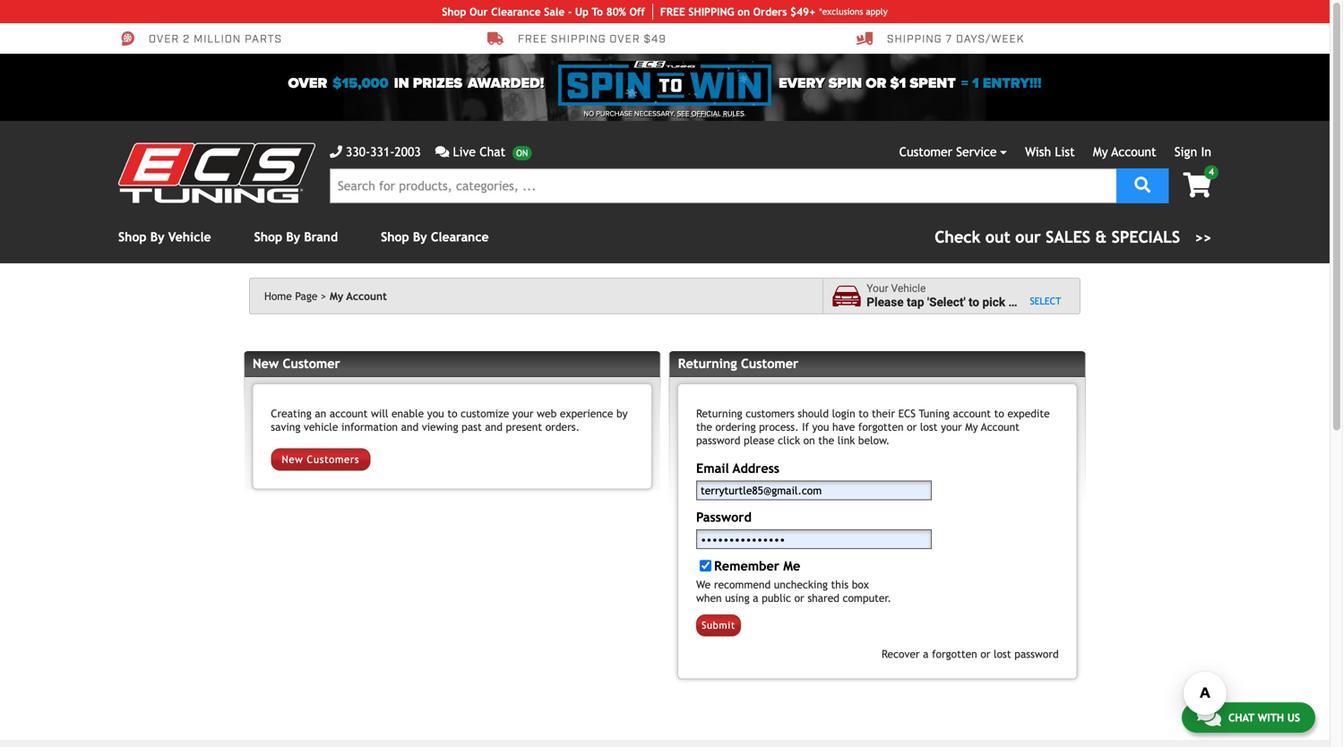Task type: describe. For each thing, give the bounding box(es) containing it.
chat with us
[[1229, 712, 1301, 724]]

over for over $15,000 in prizes
[[288, 75, 327, 92]]

we recommend unchecking this box when using a public or shared computer.
[[696, 579, 892, 605]]

have
[[833, 421, 855, 433]]

a for public
[[753, 592, 759, 605]]

customize
[[461, 407, 509, 420]]

see
[[677, 109, 690, 118]]

1 horizontal spatial forgotten
[[932, 648, 978, 661]]

=
[[962, 75, 969, 92]]

home page
[[264, 290, 318, 303]]

sign in link
[[1175, 145, 1212, 159]]

no
[[584, 109, 594, 118]]

login
[[832, 407, 856, 420]]

shop our clearance sale - up to 80% off
[[442, 5, 645, 18]]

0 vertical spatial account
[[1112, 145, 1157, 159]]

sign in
[[1175, 145, 1212, 159]]

orders
[[754, 5, 787, 18]]

0 vertical spatial the
[[696, 421, 712, 433]]

ecs tuning 'spin to win' contest logo image
[[558, 61, 772, 106]]

live chat
[[453, 145, 506, 159]]

process.
[[759, 421, 799, 433]]

*exclusions apply link
[[819, 5, 888, 18]]

sign
[[1175, 145, 1198, 159]]

new for new customers
[[282, 454, 303, 466]]

tap
[[907, 295, 925, 310]]

'select'
[[928, 295, 966, 310]]

creating an account will enable you to customize your web experience by saving vehicle information and viewing past and present orders.
[[271, 407, 628, 433]]

using
[[725, 592, 750, 605]]

address
[[733, 461, 780, 476]]

shipping
[[887, 32, 943, 46]]

prizes
[[413, 75, 463, 92]]

Email Address email field
[[696, 481, 932, 501]]

see official rules link
[[677, 108, 745, 119]]

every spin or $1 spent = 1 entry!!!
[[779, 75, 1042, 92]]

1 vertical spatial lost
[[994, 648, 1012, 661]]

service
[[957, 145, 997, 159]]

link
[[838, 434, 855, 447]]

purchase
[[596, 109, 633, 118]]

to inside your vehicle please tap 'select' to pick a vehicle
[[969, 295, 980, 310]]

lost inside returning customers should login to their ecs tuning account to expedite the ordering process. if you have forgotten or lost your my account password please click on the link below.
[[920, 421, 938, 433]]

shopping cart image
[[1184, 173, 1212, 198]]

shop by clearance link
[[381, 230, 489, 244]]

over
[[610, 32, 641, 46]]

account inside returning customers should login to their ecs tuning account to expedite the ordering process. if you have forgotten or lost your my account password please click on the link below.
[[981, 421, 1020, 433]]

shop for shop by vehicle
[[118, 230, 147, 244]]

your inside returning customers should login to their ecs tuning account to expedite the ordering process. if you have forgotten or lost your my account password please click on the link below.
[[941, 421, 962, 433]]

2
[[183, 32, 190, 46]]

to left their
[[859, 407, 869, 420]]

ecs tuning image
[[118, 143, 316, 203]]

public
[[762, 592, 791, 605]]

or left $1
[[866, 75, 887, 92]]

orders.
[[546, 421, 580, 433]]

list
[[1055, 145, 1075, 159]]

customers
[[307, 454, 360, 466]]

1 horizontal spatial the
[[819, 434, 835, 447]]

0 vertical spatial on
[[738, 5, 750, 18]]

a for vehicle
[[1009, 295, 1015, 310]]

in
[[394, 75, 409, 92]]

over 2 million parts
[[149, 32, 282, 46]]

recover a forgotten or lost password
[[882, 648, 1059, 661]]

every
[[779, 75, 825, 92]]

0 vertical spatial my
[[1093, 145, 1109, 159]]

select link
[[1030, 296, 1062, 308]]

present
[[506, 421, 542, 433]]

to left expedite
[[995, 407, 1005, 420]]

account inside returning customers should login to their ecs tuning account to expedite the ordering process. if you have forgotten or lost your my account password please click on the link below.
[[953, 407, 991, 420]]

shipping 7 days/week
[[887, 32, 1025, 46]]

remember me
[[714, 559, 801, 574]]

by for brand
[[286, 230, 300, 244]]

customer for new customer
[[283, 356, 340, 371]]

below.
[[859, 434, 890, 447]]

or right 'recover'
[[981, 648, 991, 661]]

remember
[[714, 559, 780, 574]]

returning for returning customers should login to their ecs tuning account to expedite the ordering process. if you have forgotten or lost your my account password please click on the link below.
[[696, 407, 743, 420]]

wish
[[1025, 145, 1052, 159]]

Password password field
[[696, 530, 932, 549]]

330-331-2003
[[346, 145, 421, 159]]

vehicle inside creating an account will enable you to customize your web experience by saving vehicle information and viewing past and present orders.
[[304, 421, 338, 433]]

should
[[798, 407, 829, 420]]

web
[[537, 407, 557, 420]]

or inside we recommend unchecking this box when using a public or shared computer.
[[795, 592, 805, 605]]

we
[[696, 579, 711, 591]]

shop by brand
[[254, 230, 338, 244]]

apply
[[866, 6, 888, 17]]

80%
[[606, 5, 626, 18]]

with
[[1258, 712, 1285, 724]]

comments image for live
[[435, 146, 449, 158]]

&
[[1096, 228, 1107, 247]]

7
[[946, 32, 953, 46]]

330-
[[346, 145, 370, 159]]

$49
[[644, 32, 667, 46]]

or inside returning customers should login to their ecs tuning account to expedite the ordering process. if you have forgotten or lost your my account password please click on the link below.
[[907, 421, 917, 433]]

your inside creating an account will enable you to customize your web experience by saving vehicle information and viewing past and present orders.
[[513, 407, 534, 420]]

Remember Me checkbox
[[700, 560, 712, 572]]

1 vertical spatial my account
[[330, 290, 387, 303]]

forgotten inside returning customers should login to their ecs tuning account to expedite the ordering process. if you have forgotten or lost your my account password please click on the link below.
[[859, 421, 904, 433]]

ecs
[[899, 407, 916, 420]]

new for new customer
[[253, 356, 279, 371]]

clearance for by
[[431, 230, 489, 244]]

my account link
[[1093, 145, 1157, 159]]

0 horizontal spatial vehicle
[[168, 230, 211, 244]]

page
[[295, 290, 318, 303]]

$15,000
[[333, 75, 389, 92]]

free shipping over $49
[[518, 32, 667, 46]]

new customer
[[253, 356, 340, 371]]

entry!!!
[[983, 75, 1042, 92]]

customer for returning customer
[[741, 356, 799, 371]]

official
[[691, 109, 722, 118]]

330-331-2003 link
[[330, 143, 421, 161]]

spin
[[829, 75, 862, 92]]

spent
[[910, 75, 956, 92]]

by for clearance
[[413, 230, 427, 244]]

0 horizontal spatial account
[[347, 290, 387, 303]]



Task type: locate. For each thing, give the bounding box(es) containing it.
0 horizontal spatial account
[[330, 407, 368, 420]]

shipping
[[551, 32, 606, 46]]

you right if
[[813, 421, 829, 433]]

enable
[[392, 407, 424, 420]]

recommend
[[714, 579, 771, 591]]

specials
[[1112, 228, 1181, 247]]

1 vertical spatial new
[[282, 454, 303, 466]]

expedite
[[1008, 407, 1050, 420]]

0 horizontal spatial the
[[696, 421, 712, 433]]

1 horizontal spatial account
[[953, 407, 991, 420]]

account inside creating an account will enable you to customize your web experience by saving vehicle information and viewing past and present orders.
[[330, 407, 368, 420]]

a right pick
[[1009, 295, 1015, 310]]

this
[[831, 579, 849, 591]]

0 horizontal spatial clearance
[[431, 230, 489, 244]]

on right ping
[[738, 5, 750, 18]]

1 vertical spatial my
[[330, 290, 344, 303]]

home page link
[[264, 290, 327, 303]]

vehicle down ecs tuning 'image' in the left top of the page
[[168, 230, 211, 244]]

comments image left live
[[435, 146, 449, 158]]

when
[[696, 592, 722, 605]]

0 horizontal spatial customer
[[283, 356, 340, 371]]

0 vertical spatial clearance
[[491, 5, 541, 18]]

to inside creating an account will enable you to customize your web experience by saving vehicle information and viewing past and present orders.
[[448, 407, 458, 420]]

computer.
[[843, 592, 892, 605]]

3 by from the left
[[413, 230, 427, 244]]

1 horizontal spatial account
[[981, 421, 1020, 433]]

new down saving
[[282, 454, 303, 466]]

by for vehicle
[[150, 230, 165, 244]]

account down expedite
[[981, 421, 1020, 433]]

returning customers should login to their ecs tuning account to expedite the ordering process. if you have forgotten or lost your my account password please click on the link below.
[[696, 407, 1050, 447]]

1 horizontal spatial my account
[[1093, 145, 1157, 159]]

0 horizontal spatial forgotten
[[859, 421, 904, 433]]

free
[[660, 5, 685, 18]]

my account
[[1093, 145, 1157, 159], [330, 290, 387, 303]]

0 vertical spatial new
[[253, 356, 279, 371]]

over left $15,000
[[288, 75, 327, 92]]

or down unchecking
[[795, 592, 805, 605]]

over left 2
[[149, 32, 179, 46]]

free shipping over $49 link
[[488, 30, 667, 47]]

customer service button
[[900, 143, 1008, 161]]

2 and from the left
[[485, 421, 503, 433]]

and
[[401, 421, 419, 433], [485, 421, 503, 433]]

chat left with
[[1229, 712, 1255, 724]]

customer service
[[900, 145, 997, 159]]

2 horizontal spatial customer
[[900, 145, 953, 159]]

no purchase necessary. see official rules .
[[584, 109, 746, 118]]

account up information
[[330, 407, 368, 420]]

Search text field
[[330, 169, 1117, 203]]

0 horizontal spatial password
[[696, 434, 741, 447]]

1 vertical spatial over
[[288, 75, 327, 92]]

creating
[[271, 407, 312, 420]]

*exclusions
[[819, 6, 864, 17]]

clearance down live
[[431, 230, 489, 244]]

sales
[[1046, 228, 1091, 247]]

forgotten down their
[[859, 421, 904, 433]]

1 by from the left
[[150, 230, 165, 244]]

0 horizontal spatial your
[[513, 407, 534, 420]]

1 horizontal spatial customer
[[741, 356, 799, 371]]

phone image
[[330, 146, 342, 158]]

1 vertical spatial your
[[941, 421, 962, 433]]

new
[[253, 356, 279, 371], [282, 454, 303, 466]]

a
[[1009, 295, 1015, 310], [753, 592, 759, 605], [923, 648, 929, 661]]

ordering
[[716, 421, 756, 433]]

new inside 'link'
[[282, 454, 303, 466]]

customer up customers
[[741, 356, 799, 371]]

shop for shop by brand
[[254, 230, 282, 244]]

1 vertical spatial comments image
[[1197, 706, 1222, 728]]

my inside returning customers should login to their ecs tuning account to expedite the ordering process. if you have forgotten or lost your my account password please click on the link below.
[[966, 421, 979, 433]]

1 horizontal spatial password
[[1015, 648, 1059, 661]]

0 vertical spatial lost
[[920, 421, 938, 433]]

by left brand at the top
[[286, 230, 300, 244]]

search image
[[1135, 177, 1151, 193]]

vehicle right pick
[[1018, 295, 1057, 310]]

or down the ecs
[[907, 421, 917, 433]]

vehicle
[[1018, 295, 1057, 310], [304, 421, 338, 433]]

to
[[592, 5, 603, 18]]

1 vertical spatial a
[[753, 592, 759, 605]]

account up search image
[[1112, 145, 1157, 159]]

comments image inside chat with us link
[[1197, 706, 1222, 728]]

2 account from the left
[[953, 407, 991, 420]]

and down enable
[[401, 421, 419, 433]]

0 vertical spatial you
[[427, 407, 444, 420]]

shop for shop our clearance sale - up to 80% off
[[442, 5, 466, 18]]

up
[[575, 5, 589, 18]]

1 horizontal spatial on
[[804, 434, 815, 447]]

your
[[867, 282, 889, 295]]

331-
[[370, 145, 395, 159]]

comments image
[[435, 146, 449, 158], [1197, 706, 1222, 728]]

1 vertical spatial account
[[347, 290, 387, 303]]

if
[[802, 421, 809, 433]]

1 vertical spatial you
[[813, 421, 829, 433]]

password
[[696, 434, 741, 447], [1015, 648, 1059, 661]]

1 horizontal spatial chat
[[1229, 712, 1255, 724]]

shop our clearance sale - up to 80% off link
[[442, 4, 653, 20]]

vehicle inside your vehicle please tap 'select' to pick a vehicle
[[891, 282, 926, 295]]

please
[[744, 434, 775, 447]]

clearance for our
[[491, 5, 541, 18]]

customer left service
[[900, 145, 953, 159]]

over
[[149, 32, 179, 46], [288, 75, 327, 92]]

4 link
[[1169, 165, 1219, 199]]

email address
[[696, 461, 780, 476]]

2 horizontal spatial by
[[413, 230, 427, 244]]

will
[[371, 407, 388, 420]]

home
[[264, 290, 292, 303]]

your up present
[[513, 407, 534, 420]]

0 horizontal spatial vehicle
[[304, 421, 338, 433]]

new customers link
[[271, 449, 370, 471]]

returning inside returning customers should login to their ecs tuning account to expedite the ordering process. if you have forgotten or lost your my account password please click on the link below.
[[696, 407, 743, 420]]

0 vertical spatial over
[[149, 32, 179, 46]]

0 vertical spatial password
[[696, 434, 741, 447]]

rules
[[723, 109, 745, 118]]

None submit
[[696, 615, 741, 637]]

shipping 7 days/week link
[[857, 30, 1025, 47]]

0 vertical spatial a
[[1009, 295, 1015, 310]]

2 by from the left
[[286, 230, 300, 244]]

you up viewing on the bottom left of the page
[[427, 407, 444, 420]]

comments image left chat with us
[[1197, 706, 1222, 728]]

account
[[1112, 145, 1157, 159], [347, 290, 387, 303], [981, 421, 1020, 433]]

by
[[617, 407, 628, 420]]

on down if
[[804, 434, 815, 447]]

sales & specials
[[1046, 228, 1181, 247]]

sale
[[544, 5, 565, 18]]

1 horizontal spatial lost
[[994, 648, 1012, 661]]

2 horizontal spatial a
[[1009, 295, 1015, 310]]

0 horizontal spatial on
[[738, 5, 750, 18]]

0 horizontal spatial my account
[[330, 290, 387, 303]]

1 vertical spatial clearance
[[431, 230, 489, 244]]

lost
[[920, 421, 938, 433], [994, 648, 1012, 661]]

and down customize
[[485, 421, 503, 433]]

0 vertical spatial my account
[[1093, 145, 1157, 159]]

1 vertical spatial forgotten
[[932, 648, 978, 661]]

$49+
[[791, 5, 816, 18]]

account right tuning
[[953, 407, 991, 420]]

0 horizontal spatial by
[[150, 230, 165, 244]]

0 horizontal spatial chat
[[480, 145, 506, 159]]

new up creating
[[253, 356, 279, 371]]

2 vertical spatial account
[[981, 421, 1020, 433]]

comments image inside live chat link
[[435, 146, 449, 158]]

0 horizontal spatial my
[[330, 290, 344, 303]]

1 vertical spatial on
[[804, 434, 815, 447]]

0 horizontal spatial comments image
[[435, 146, 449, 158]]

to left pick
[[969, 295, 980, 310]]

an
[[315, 407, 326, 420]]

0 horizontal spatial and
[[401, 421, 419, 433]]

1 vertical spatial chat
[[1229, 712, 1255, 724]]

recover
[[882, 648, 920, 661]]

0 horizontal spatial over
[[149, 32, 179, 46]]

customers
[[746, 407, 795, 420]]

on inside returning customers should login to their ecs tuning account to expedite the ordering process. if you have forgotten or lost your my account password please click on the link below.
[[804, 434, 815, 447]]

0 vertical spatial comments image
[[435, 146, 449, 158]]

2 horizontal spatial my
[[1093, 145, 1109, 159]]

by down the '2003'
[[413, 230, 427, 244]]

password inside returning customers should login to their ecs tuning account to expedite the ordering process. if you have forgotten or lost your my account password please click on the link below.
[[696, 434, 741, 447]]

a inside your vehicle please tap 'select' to pick a vehicle
[[1009, 295, 1015, 310]]

you inside returning customers should login to their ecs tuning account to expedite the ordering process. if you have forgotten or lost your my account password please click on the link below.
[[813, 421, 829, 433]]

my account up search image
[[1093, 145, 1157, 159]]

you
[[427, 407, 444, 420], [813, 421, 829, 433]]

0 vertical spatial chat
[[480, 145, 506, 159]]

clearance
[[491, 5, 541, 18], [431, 230, 489, 244]]

a right 'recover'
[[923, 648, 929, 661]]

1 horizontal spatial comments image
[[1197, 706, 1222, 728]]

click
[[778, 434, 800, 447]]

1 and from the left
[[401, 421, 419, 433]]

1 horizontal spatial new
[[282, 454, 303, 466]]

a inside we recommend unchecking this box when using a public or shared computer.
[[753, 592, 759, 605]]

shop for shop by clearance
[[381, 230, 409, 244]]

select
[[1030, 296, 1062, 307]]

0 horizontal spatial new
[[253, 356, 279, 371]]

1 horizontal spatial clearance
[[491, 5, 541, 18]]

1 vertical spatial password
[[1015, 648, 1059, 661]]

1 vertical spatial returning
[[696, 407, 743, 420]]

to up viewing on the bottom left of the page
[[448, 407, 458, 420]]

by down ecs tuning 'image' in the left top of the page
[[150, 230, 165, 244]]

your down tuning
[[941, 421, 962, 433]]

brand
[[304, 230, 338, 244]]

0 vertical spatial vehicle
[[1018, 295, 1057, 310]]

shop by brand link
[[254, 230, 338, 244]]

vehicle up tap at the right top
[[891, 282, 926, 295]]

over for over 2 million parts
[[149, 32, 179, 46]]

a right "using" at right
[[753, 592, 759, 605]]

0 horizontal spatial lost
[[920, 421, 938, 433]]

chat right live
[[480, 145, 506, 159]]

customer inside dropdown button
[[900, 145, 953, 159]]

2 vertical spatial my
[[966, 421, 979, 433]]

4
[[1209, 167, 1214, 177]]

1
[[973, 75, 980, 92]]

0 horizontal spatial you
[[427, 407, 444, 420]]

pick
[[983, 295, 1006, 310]]

returning for returning customer
[[678, 356, 737, 371]]

1 vertical spatial vehicle
[[304, 421, 338, 433]]

ping
[[711, 5, 735, 18]]

1 vertical spatial vehicle
[[891, 282, 926, 295]]

customer up "an"
[[283, 356, 340, 371]]

2 vertical spatial a
[[923, 648, 929, 661]]

$1
[[890, 75, 906, 92]]

past
[[462, 421, 482, 433]]

the left ordering
[[696, 421, 712, 433]]

to
[[969, 295, 980, 310], [448, 407, 458, 420], [859, 407, 869, 420], [995, 407, 1005, 420]]

account right page
[[347, 290, 387, 303]]

the left link
[[819, 434, 835, 447]]

1 horizontal spatial you
[[813, 421, 829, 433]]

1 horizontal spatial vehicle
[[1018, 295, 1057, 310]]

wish list link
[[1025, 145, 1075, 159]]

0 vertical spatial returning
[[678, 356, 737, 371]]

1 account from the left
[[330, 407, 368, 420]]

you inside creating an account will enable you to customize your web experience by saving vehicle information and viewing past and present orders.
[[427, 407, 444, 420]]

0 vertical spatial forgotten
[[859, 421, 904, 433]]

clearance up free
[[491, 5, 541, 18]]

unchecking
[[774, 579, 828, 591]]

1 horizontal spatial by
[[286, 230, 300, 244]]

2 horizontal spatial account
[[1112, 145, 1157, 159]]

information
[[342, 421, 398, 433]]

vehicle inside your vehicle please tap 'select' to pick a vehicle
[[1018, 295, 1057, 310]]

1 horizontal spatial and
[[485, 421, 503, 433]]

forgotten right 'recover'
[[932, 648, 978, 661]]

1 horizontal spatial your
[[941, 421, 962, 433]]

your vehicle please tap 'select' to pick a vehicle
[[867, 282, 1057, 310]]

1 vertical spatial the
[[819, 434, 835, 447]]

us
[[1288, 712, 1301, 724]]

email
[[696, 461, 729, 476]]

my account right page
[[330, 290, 387, 303]]

1 horizontal spatial a
[[923, 648, 929, 661]]

comments image for chat
[[1197, 706, 1222, 728]]

1 horizontal spatial vehicle
[[891, 282, 926, 295]]

or
[[866, 75, 887, 92], [907, 421, 917, 433], [795, 592, 805, 605], [981, 648, 991, 661]]

over $15,000 in prizes
[[288, 75, 463, 92]]

0 vertical spatial vehicle
[[168, 230, 211, 244]]

2003
[[395, 145, 421, 159]]

1 horizontal spatial my
[[966, 421, 979, 433]]

ship
[[689, 5, 711, 18]]

0 horizontal spatial a
[[753, 592, 759, 605]]

vehicle down "an"
[[304, 421, 338, 433]]

0 vertical spatial your
[[513, 407, 534, 420]]

1 horizontal spatial over
[[288, 75, 327, 92]]



Task type: vqa. For each thing, say whether or not it's contained in the screenshot.
the rightmost vehicle
yes



